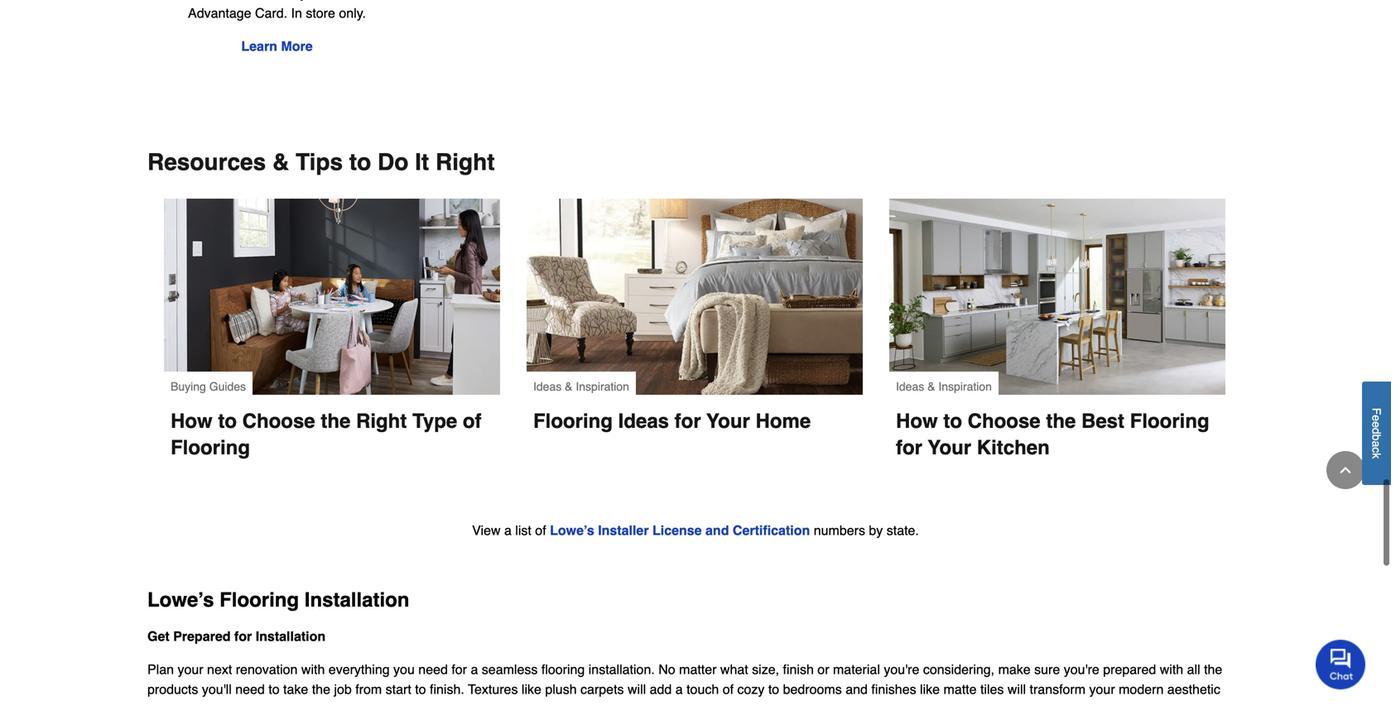 Task type: vqa. For each thing, say whether or not it's contained in the screenshot.
the bottommost the your
yes



Task type: locate. For each thing, give the bounding box(es) containing it.
right left type
[[356, 410, 407, 433]]

installation down lowe's flooring installation
[[256, 629, 326, 645]]

1 inspiration from the left
[[576, 380, 630, 394]]

you're up the finishes
[[884, 663, 920, 678]]

will left "add"
[[628, 682, 646, 698]]

modern
[[1119, 682, 1164, 698]]

dark engineered flooring in a bedroom with camel brown bed, furniture and light gray comforter. image
[[527, 199, 863, 395]]

with up in on the top left of the page
[[273, 0, 296, 1]]

0 vertical spatial your
[[300, 0, 326, 1]]

0 horizontal spatial and
[[706, 523, 730, 539]]

the
[[321, 410, 351, 433], [1047, 410, 1077, 433], [1205, 663, 1223, 678], [312, 682, 331, 698]]

1 horizontal spatial like
[[921, 682, 940, 698]]

will down make at bottom right
[[1008, 682, 1027, 698]]

choose inside how to choose the best flooring for your kitchen
[[968, 410, 1041, 433]]

what
[[721, 663, 749, 678]]

ideas & inspiration
[[534, 380, 630, 394], [896, 380, 993, 394]]

your left home
[[707, 410, 751, 433]]

how
[[171, 410, 213, 433], [896, 410, 938, 433]]

of
[[463, 410, 482, 433], [535, 523, 547, 539], [723, 682, 734, 698]]

k
[[1371, 454, 1384, 459]]

e up b
[[1371, 422, 1384, 428]]

inspiration up "kitchen"
[[939, 380, 993, 394]]

1 vertical spatial your
[[178, 663, 203, 678]]

inspiration up flooring ideas for your home
[[576, 380, 630, 394]]

with up take
[[302, 663, 325, 678]]

1 vertical spatial lowe's
[[550, 523, 595, 539]]

textures
[[468, 682, 518, 698]]

1 horizontal spatial your
[[928, 437, 972, 460]]

0 horizontal spatial &
[[273, 149, 289, 176]]

how for flooring
[[171, 410, 213, 433]]

0 horizontal spatial your
[[178, 663, 203, 678]]

choose for your
[[968, 410, 1041, 433]]

your
[[707, 410, 751, 433], [928, 437, 972, 460]]

1 horizontal spatial &
[[565, 380, 573, 394]]

need down renovation at bottom
[[235, 682, 265, 698]]

1 horizontal spatial need
[[419, 663, 448, 678]]

best
[[1082, 410, 1125, 433]]

flooring ideas for your home
[[534, 410, 811, 433]]

2 ideas & inspiration from the left
[[896, 380, 993, 394]]

1 horizontal spatial your
[[300, 0, 326, 1]]

choose
[[242, 410, 315, 433], [968, 410, 1041, 433]]

2 horizontal spatial ideas
[[896, 380, 925, 394]]

0 horizontal spatial like
[[522, 682, 542, 698]]

0 horizontal spatial choose
[[242, 410, 315, 433]]

flooring
[[534, 410, 613, 433], [1131, 410, 1210, 433], [171, 437, 250, 460], [220, 589, 299, 612]]

view a list of lowe's installer license and certification numbers by state.
[[472, 523, 920, 539]]

like
[[522, 682, 542, 698], [921, 682, 940, 698]]

of inside how to choose the right type of flooring
[[463, 410, 482, 433]]

e
[[1371, 415, 1384, 422], [1371, 422, 1384, 428]]

and right license
[[706, 523, 730, 539]]

1 vertical spatial of
[[535, 523, 547, 539]]

for
[[675, 410, 702, 433], [896, 437, 923, 460], [234, 629, 252, 645], [452, 663, 467, 678]]

a
[[1371, 441, 1384, 448], [505, 523, 512, 539], [471, 663, 478, 678], [676, 682, 683, 698]]

c
[[1371, 448, 1384, 454]]

store
[[306, 5, 335, 21]]

1 you're from the left
[[884, 663, 920, 678]]

2 vertical spatial your
[[1090, 682, 1116, 698]]

like left "matte"
[[921, 682, 940, 698]]

inspiration for ideas
[[576, 380, 630, 394]]

next
[[207, 663, 232, 678]]

2 like from the left
[[921, 682, 940, 698]]

installation
[[305, 589, 410, 612], [256, 629, 326, 645]]

lowe's
[[330, 0, 371, 1], [550, 523, 595, 539], [147, 589, 214, 612]]

e up d
[[1371, 415, 1384, 422]]

0 vertical spatial of
[[463, 410, 482, 433]]

tiles
[[981, 682, 1005, 698]]

1 how from the left
[[171, 410, 213, 433]]

2 choose from the left
[[968, 410, 1041, 433]]

or
[[818, 663, 830, 678]]

of right type
[[463, 410, 482, 433]]

1 horizontal spatial and
[[846, 682, 868, 698]]

make
[[999, 663, 1031, 678]]

renovation
[[236, 663, 298, 678]]

of right list at the left bottom of the page
[[535, 523, 547, 539]]

b
[[1371, 435, 1384, 441]]

1 horizontal spatial choose
[[968, 410, 1041, 433]]

2 will from the left
[[1008, 682, 1027, 698]]

and
[[706, 523, 730, 539], [846, 682, 868, 698]]

2 horizontal spatial of
[[723, 682, 734, 698]]

plush
[[545, 682, 577, 698]]

your inside with your lowe's advantage card. in store only.
[[300, 0, 326, 1]]

lowe's inside with your lowe's advantage card. in store only.
[[330, 0, 371, 1]]

1 vertical spatial your
[[928, 437, 972, 460]]

2 horizontal spatial &
[[928, 380, 936, 394]]

for inside "plan your next renovation with everything you need for a seamless flooring installation. no matter what size, finish or material you're considering, make sure you're prepared with all the products you'll need to take the job from start to finish. textures like plush carpets will add a touch of cozy to bedrooms and finishes like matte tiles will transform your modern aestheti"
[[452, 663, 467, 678]]

installer
[[598, 523, 649, 539]]

home
[[756, 410, 811, 433]]

&
[[273, 149, 289, 176], [565, 380, 573, 394], [928, 380, 936, 394]]

chevron up image
[[1338, 462, 1355, 479]]

1 horizontal spatial you're
[[1064, 663, 1100, 678]]

your up the store
[[300, 0, 326, 1]]

2 vertical spatial of
[[723, 682, 734, 698]]

inspiration
[[576, 380, 630, 394], [939, 380, 993, 394]]

0 vertical spatial lowe's
[[330, 0, 371, 1]]

and down the material
[[846, 682, 868, 698]]

1 ideas & inspiration from the left
[[534, 380, 630, 394]]

lowe's up prepared
[[147, 589, 214, 612]]

to inside how to choose the best flooring for your kitchen
[[944, 410, 963, 433]]

no
[[659, 663, 676, 678]]

1 horizontal spatial of
[[535, 523, 547, 539]]

1 horizontal spatial inspiration
[[939, 380, 993, 394]]

list
[[516, 523, 532, 539]]

1 horizontal spatial right
[[436, 149, 495, 176]]

add
[[650, 682, 672, 698]]

inspiration for to
[[939, 380, 993, 394]]

of inside "plan your next renovation with everything you need for a seamless flooring installation. no matter what size, finish or material you're considering, make sure you're prepared with all the products you'll need to take the job from start to finish. textures like plush carpets will add a touch of cozy to bedrooms and finishes like matte tiles will transform your modern aestheti"
[[723, 682, 734, 698]]

2 inspiration from the left
[[939, 380, 993, 394]]

need
[[419, 663, 448, 678], [235, 682, 265, 698]]

like left plush
[[522, 682, 542, 698]]

your up products on the bottom left
[[178, 663, 203, 678]]

0 horizontal spatial right
[[356, 410, 407, 433]]

bedrooms
[[783, 682, 842, 698]]

your down prepared
[[1090, 682, 1116, 698]]

lowe's up only.
[[330, 0, 371, 1]]

1 vertical spatial and
[[846, 682, 868, 698]]

you're up transform
[[1064, 663, 1100, 678]]

f e e d b a c k button
[[1363, 382, 1392, 486]]

job
[[334, 682, 352, 698]]

ideas
[[534, 380, 562, 394], [896, 380, 925, 394], [619, 410, 669, 433]]

0 vertical spatial right
[[436, 149, 495, 176]]

installation.
[[589, 663, 655, 678]]

for inside how to choose the best flooring for your kitchen
[[896, 437, 923, 460]]

installation up everything
[[305, 589, 410, 612]]

touch
[[687, 682, 719, 698]]

choose inside how to choose the right type of flooring
[[242, 410, 315, 433]]

two girls sitting sitting at a kitchen table being served food by their mother. image
[[164, 199, 500, 395]]

lowe's installer license and certification link
[[550, 523, 811, 539]]

of down what at the right
[[723, 682, 734, 698]]

plan your next renovation with everything you need for a seamless flooring installation. no matter what size, finish or material you're considering, make sure you're prepared with all the products you'll need to take the job from start to finish. textures like plush carpets will add a touch of cozy to bedrooms and finishes like matte tiles will transform your modern aestheti
[[147, 663, 1223, 702]]

all
[[1188, 663, 1201, 678]]

0 horizontal spatial your
[[707, 410, 751, 433]]

2 horizontal spatial lowe's
[[550, 523, 595, 539]]

to
[[349, 149, 371, 176], [218, 410, 237, 433], [944, 410, 963, 433], [269, 682, 280, 698], [415, 682, 426, 698], [769, 682, 780, 698]]

your left "kitchen"
[[928, 437, 972, 460]]

chat invite button image
[[1317, 640, 1367, 690]]

1 vertical spatial right
[[356, 410, 407, 433]]

right right it
[[436, 149, 495, 176]]

a up the k
[[1371, 441, 1384, 448]]

0 horizontal spatial ideas
[[534, 380, 562, 394]]

1 horizontal spatial with
[[302, 663, 325, 678]]

how inside how to choose the best flooring for your kitchen
[[896, 410, 938, 433]]

choose down guides in the left of the page
[[242, 410, 315, 433]]

0 horizontal spatial of
[[463, 410, 482, 433]]

with left all
[[1161, 663, 1184, 678]]

it
[[415, 149, 429, 176]]

learn
[[241, 39, 278, 54]]

2 how from the left
[[896, 410, 938, 433]]

0 horizontal spatial lowe's
[[147, 589, 214, 612]]

choose for flooring
[[242, 410, 315, 433]]

1 horizontal spatial lowe's
[[330, 0, 371, 1]]

0 horizontal spatial with
[[273, 0, 296, 1]]

finish.
[[430, 682, 465, 698]]

0 vertical spatial your
[[707, 410, 751, 433]]

2 you're from the left
[[1064, 663, 1100, 678]]

1 horizontal spatial ideas & inspiration
[[896, 380, 993, 394]]

1 horizontal spatial will
[[1008, 682, 1027, 698]]

0 horizontal spatial inspiration
[[576, 380, 630, 394]]

with
[[273, 0, 296, 1], [302, 663, 325, 678], [1161, 663, 1184, 678]]

0 horizontal spatial will
[[628, 682, 646, 698]]

advantage
[[188, 5, 251, 21]]

to inside how to choose the right type of flooring
[[218, 410, 237, 433]]

0 horizontal spatial you're
[[884, 663, 920, 678]]

lowe's right list at the left bottom of the page
[[550, 523, 595, 539]]

by
[[869, 523, 883, 539]]

1 choose from the left
[[242, 410, 315, 433]]

0 horizontal spatial ideas & inspiration
[[534, 380, 630, 394]]

need up finish.
[[419, 663, 448, 678]]

more
[[281, 39, 313, 54]]

right inside how to choose the right type of flooring
[[356, 410, 407, 433]]

scroll to top element
[[1327, 452, 1365, 490]]

you're
[[884, 663, 920, 678], [1064, 663, 1100, 678]]

will
[[628, 682, 646, 698], [1008, 682, 1027, 698]]

choose up "kitchen"
[[968, 410, 1041, 433]]

1 vertical spatial need
[[235, 682, 265, 698]]

1 horizontal spatial ideas
[[619, 410, 669, 433]]

1 horizontal spatial how
[[896, 410, 938, 433]]

cozy
[[738, 682, 765, 698]]

get
[[147, 629, 170, 645]]

0 horizontal spatial how
[[171, 410, 213, 433]]

flooring
[[542, 663, 585, 678]]

how inside how to choose the right type of flooring
[[171, 410, 213, 433]]



Task type: describe. For each thing, give the bounding box(es) containing it.
do
[[378, 149, 409, 176]]

card.
[[255, 5, 288, 21]]

matter
[[680, 663, 717, 678]]

a right "add"
[[676, 682, 683, 698]]

the inside how to choose the best flooring for your kitchen
[[1047, 410, 1077, 433]]

0 vertical spatial need
[[419, 663, 448, 678]]

you
[[394, 663, 415, 678]]

0 vertical spatial installation
[[305, 589, 410, 612]]

your for plan
[[178, 663, 203, 678]]

start
[[386, 682, 412, 698]]

finish
[[783, 663, 814, 678]]

1 e from the top
[[1371, 415, 1384, 422]]

buying guides
[[171, 380, 246, 394]]

material
[[834, 663, 881, 678]]

buying
[[171, 380, 206, 394]]

size,
[[752, 663, 780, 678]]

ideas & inspiration for flooring
[[534, 380, 630, 394]]

& for flooring
[[565, 380, 573, 394]]

learn more
[[241, 39, 313, 54]]

flooring inside how to choose the right type of flooring
[[171, 437, 250, 460]]

plan
[[147, 663, 174, 678]]

f e e d b a c k
[[1371, 408, 1384, 459]]

take
[[283, 682, 308, 698]]

flooring inside how to choose the best flooring for your kitchen
[[1131, 410, 1210, 433]]

ideas for how to choose the best flooring for your kitchen
[[896, 380, 925, 394]]

transform
[[1030, 682, 1086, 698]]

finishes
[[872, 682, 917, 698]]

tips
[[296, 149, 343, 176]]

f
[[1371, 408, 1384, 415]]

with your lowe's advantage card. in store only.
[[188, 0, 371, 21]]

& for how
[[928, 380, 936, 394]]

prepared
[[173, 629, 231, 645]]

from
[[356, 682, 382, 698]]

matte
[[944, 682, 977, 698]]

1 vertical spatial installation
[[256, 629, 326, 645]]

2 e from the top
[[1371, 422, 1384, 428]]

sure
[[1035, 663, 1061, 678]]

guides
[[209, 380, 246, 394]]

2 horizontal spatial your
[[1090, 682, 1116, 698]]

cement floors are a durable surface for floors in a kitchen. image
[[890, 199, 1226, 395]]

seamless
[[482, 663, 538, 678]]

lowe's flooring installation
[[147, 589, 410, 612]]

license
[[653, 523, 702, 539]]

resources
[[147, 149, 266, 176]]

0 horizontal spatial need
[[235, 682, 265, 698]]

view
[[472, 523, 501, 539]]

how to choose the best flooring for your kitchen
[[896, 410, 1216, 460]]

in
[[291, 5, 302, 21]]

kitchen
[[978, 437, 1050, 460]]

how to choose the right type of flooring
[[171, 410, 487, 460]]

a up textures
[[471, 663, 478, 678]]

type
[[413, 410, 458, 433]]

ideas & inspiration for how
[[896, 380, 993, 394]]

2 vertical spatial lowe's
[[147, 589, 214, 612]]

0 vertical spatial and
[[706, 523, 730, 539]]

with inside with your lowe's advantage card. in store only.
[[273, 0, 296, 1]]

a inside f e e d b a c k button
[[1371, 441, 1384, 448]]

everything
[[329, 663, 390, 678]]

get prepared for installation
[[147, 629, 326, 645]]

resources & tips to do it right
[[147, 149, 495, 176]]

carpets
[[581, 682, 624, 698]]

d
[[1371, 428, 1384, 435]]

certification
[[733, 523, 811, 539]]

products
[[147, 682, 198, 698]]

only.
[[339, 5, 366, 21]]

your for with
[[300, 0, 326, 1]]

numbers
[[814, 523, 866, 539]]

1 will from the left
[[628, 682, 646, 698]]

ideas for flooring ideas for your home
[[534, 380, 562, 394]]

considering,
[[924, 663, 995, 678]]

prepared
[[1104, 663, 1157, 678]]

a left list at the left bottom of the page
[[505, 523, 512, 539]]

you'll
[[202, 682, 232, 698]]

learn more link
[[241, 39, 313, 54]]

1 like from the left
[[522, 682, 542, 698]]

state.
[[887, 523, 920, 539]]

your inside how to choose the best flooring for your kitchen
[[928, 437, 972, 460]]

2 horizontal spatial with
[[1161, 663, 1184, 678]]

the inside how to choose the right type of flooring
[[321, 410, 351, 433]]

how for your
[[896, 410, 938, 433]]

and inside "plan your next renovation with everything you need for a seamless flooring installation. no matter what size, finish or material you're considering, make sure you're prepared with all the products you'll need to take the job from start to finish. textures like plush carpets will add a touch of cozy to bedrooms and finishes like matte tiles will transform your modern aestheti"
[[846, 682, 868, 698]]



